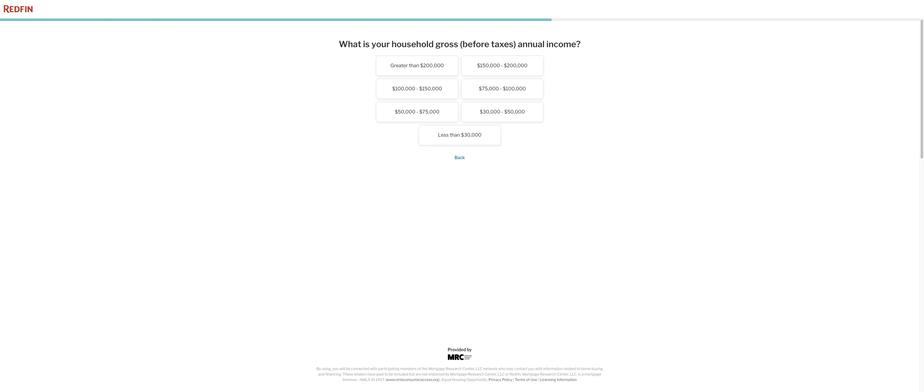 Task type: vqa. For each thing, say whether or not it's contained in the screenshot.
the a
yes



Task type: locate. For each thing, give the bounding box(es) containing it.
mortgage
[[428, 367, 445, 371], [450, 372, 467, 377], [523, 372, 539, 377]]

$50,000 down $75,000 - $100,000
[[505, 109, 525, 115]]

(before
[[460, 39, 490, 49]]

1 horizontal spatial you
[[528, 367, 535, 371]]

0 vertical spatial by
[[467, 347, 472, 352]]

center,
[[463, 367, 475, 371], [485, 372, 497, 377], [557, 372, 569, 377]]

of inside by using, you will be connected with participating members of the mortgage research center, llc network who may contact you with information related to home buying and financing. these lenders have paid to be included but are not endorsed by mortgage research center, llc or redfin. mortgage research center, llc. is a mortgage licensee - nmls id 1907 (
[[418, 367, 421, 371]]

- up $30,000 - $50,000
[[500, 86, 502, 92]]

research up housing
[[446, 367, 462, 371]]

opportunity.
[[467, 377, 488, 382]]

be down participating
[[389, 372, 393, 377]]

greater than $200,000
[[391, 63, 444, 68]]

2 you from the left
[[528, 367, 535, 371]]

than for $30,000
[[450, 132, 460, 138]]

$200,000 down gross on the left top of the page
[[420, 63, 444, 68]]

1 vertical spatial be
[[389, 372, 393, 377]]

1 you from the left
[[333, 367, 339, 371]]

$30,000 up back
[[461, 132, 482, 138]]

1 $100,000 from the left
[[392, 86, 415, 92]]

0 vertical spatial $150,000
[[477, 63, 500, 68]]

0 horizontal spatial |
[[513, 377, 514, 382]]

equal
[[442, 377, 451, 382]]

with
[[370, 367, 377, 371], [535, 367, 543, 371]]

contact
[[514, 367, 528, 371]]

$30,000 down $75,000 - $100,000
[[480, 109, 501, 115]]

than
[[409, 63, 419, 68], [450, 132, 460, 138]]

1 vertical spatial to
[[385, 372, 388, 377]]

be up these
[[346, 367, 350, 371]]

0 vertical spatial of
[[418, 367, 421, 371]]

0 horizontal spatial than
[[409, 63, 419, 68]]

$200,000
[[420, 63, 444, 68], [504, 63, 528, 68]]

$150,000 down greater than $200,000
[[419, 86, 442, 92]]

$75,000 up $30,000 - $50,000
[[479, 86, 499, 92]]

1 horizontal spatial $50,000
[[505, 109, 525, 115]]

0 vertical spatial than
[[409, 63, 419, 68]]

-
[[501, 63, 503, 68], [417, 86, 418, 92], [500, 86, 502, 92], [417, 109, 418, 115], [502, 109, 503, 115], [358, 377, 359, 382]]

of left the
[[418, 367, 421, 371]]

is
[[363, 39, 370, 49], [578, 372, 581, 377]]

of left use
[[527, 377, 530, 382]]

1 horizontal spatial to
[[577, 367, 580, 371]]

by up mortgage research center image
[[467, 347, 472, 352]]

1 horizontal spatial be
[[389, 372, 393, 377]]

$100,000
[[392, 86, 415, 92], [503, 86, 526, 92]]

back
[[455, 155, 465, 160]]

1 horizontal spatial is
[[578, 372, 581, 377]]

is left your
[[363, 39, 370, 49]]

nmls
[[360, 377, 371, 382]]

www.nmlsconsumeraccess.org ). equal housing opportunity. privacy policy | terms of use | licensing information
[[386, 377, 577, 382]]

1 horizontal spatial by
[[467, 347, 472, 352]]

0 horizontal spatial $200,000
[[420, 63, 444, 68]]

have
[[368, 372, 376, 377]]

will
[[340, 367, 345, 371]]

$150,000 down (before
[[477, 63, 500, 68]]

0 vertical spatial to
[[577, 367, 580, 371]]

may
[[506, 367, 514, 371]]

related
[[564, 367, 576, 371]]

| right use
[[538, 377, 539, 382]]

1 horizontal spatial $200,000
[[504, 63, 528, 68]]

research up the opportunity.
[[468, 372, 484, 377]]

the
[[422, 367, 428, 371]]

0 horizontal spatial $75,000
[[420, 109, 440, 115]]

be
[[346, 367, 350, 371], [389, 372, 393, 377]]

0 horizontal spatial to
[[385, 372, 388, 377]]

$50,000 down the $100,000 - $150,000
[[395, 109, 416, 115]]

what is your household gross (before taxes) annual income? option group
[[338, 56, 582, 148]]

0 horizontal spatial $100,000
[[392, 86, 415, 92]]

- for $30,000
[[502, 109, 503, 115]]

2 $100,000 from the left
[[503, 86, 526, 92]]

home
[[581, 367, 591, 371]]

$75,000
[[479, 86, 499, 92], [420, 109, 440, 115]]

1 $200,000 from the left
[[420, 63, 444, 68]]

you up financing.
[[333, 367, 339, 371]]

0 horizontal spatial $150,000
[[419, 86, 442, 92]]

to up (
[[385, 372, 388, 377]]

2 horizontal spatial mortgage
[[523, 372, 539, 377]]

with up have
[[370, 367, 377, 371]]

1 horizontal spatial mortgage
[[450, 372, 467, 377]]

- down lenders in the bottom left of the page
[[358, 377, 359, 382]]

0 vertical spatial is
[[363, 39, 370, 49]]

terms
[[515, 377, 526, 382]]

2 horizontal spatial center,
[[557, 372, 569, 377]]

who
[[498, 367, 506, 371]]

$100,000 down greater
[[392, 86, 415, 92]]

1 horizontal spatial of
[[527, 377, 530, 382]]

0 horizontal spatial $50,000
[[395, 109, 416, 115]]

$100,000 up $30,000 - $50,000
[[503, 86, 526, 92]]

$50,000
[[395, 109, 416, 115], [505, 109, 525, 115]]

- for $150,000
[[501, 63, 503, 68]]

1 with from the left
[[370, 367, 377, 371]]

center, down network
[[485, 372, 497, 377]]

www.nmlsconsumeraccess.org link
[[386, 377, 439, 382]]

- for $50,000
[[417, 109, 418, 115]]

gross
[[436, 39, 458, 49]]

1 vertical spatial than
[[450, 132, 460, 138]]

1 vertical spatial of
[[527, 377, 530, 382]]

0 horizontal spatial you
[[333, 367, 339, 371]]

privacy policy link
[[489, 377, 513, 382]]

1 horizontal spatial llc
[[498, 372, 505, 377]]

$30,000
[[480, 109, 501, 115], [461, 132, 482, 138]]

|
[[513, 377, 514, 382], [538, 377, 539, 382]]

0 vertical spatial llc
[[476, 367, 483, 371]]

1 horizontal spatial |
[[538, 377, 539, 382]]

but
[[409, 372, 415, 377]]

center, up information
[[557, 372, 569, 377]]

buying
[[592, 367, 603, 371]]

1 horizontal spatial research
[[468, 372, 484, 377]]

1 horizontal spatial $75,000
[[479, 86, 499, 92]]

2 horizontal spatial research
[[540, 372, 556, 377]]

what is your household gross (before taxes) annual income?
[[339, 39, 581, 49]]

1 horizontal spatial $100,000
[[503, 86, 526, 92]]

what
[[339, 39, 361, 49]]

0 vertical spatial $75,000
[[479, 86, 499, 92]]

by
[[467, 347, 472, 352], [446, 372, 450, 377]]

- up $50,000 - $75,000
[[417, 86, 418, 92]]

1 horizontal spatial than
[[450, 132, 460, 138]]

$75,000 down the $100,000 - $150,000
[[420, 109, 440, 115]]

$150,000
[[477, 63, 500, 68], [419, 86, 442, 92]]

not
[[422, 372, 428, 377]]

licensing
[[540, 377, 556, 382]]

to
[[577, 367, 580, 371], [385, 372, 388, 377]]

1 | from the left
[[513, 377, 514, 382]]

you
[[333, 367, 339, 371], [528, 367, 535, 371]]

housing
[[452, 377, 466, 382]]

- for $75,000
[[500, 86, 502, 92]]

you right contact
[[528, 367, 535, 371]]

by up equal
[[446, 372, 450, 377]]

- inside by using, you will be connected with participating members of the mortgage research center, llc network who may contact you with information related to home buying and financing. these lenders have paid to be included but are not endorsed by mortgage research center, llc or redfin. mortgage research center, llc. is a mortgage licensee - nmls id 1907 (
[[358, 377, 359, 382]]

center, up the opportunity.
[[463, 367, 475, 371]]

1 vertical spatial by
[[446, 372, 450, 377]]

provided by
[[448, 347, 472, 352]]

0 vertical spatial be
[[346, 367, 350, 371]]

to up the llc.
[[577, 367, 580, 371]]

llc
[[476, 367, 483, 371], [498, 372, 505, 377]]

than right less
[[450, 132, 460, 138]]

0 horizontal spatial of
[[418, 367, 421, 371]]

$200,000 down taxes)
[[504, 63, 528, 68]]

- down the $100,000 - $150,000
[[417, 109, 418, 115]]

of
[[418, 367, 421, 371], [527, 377, 530, 382]]

- down $75,000 - $100,000
[[502, 109, 503, 115]]

llc up privacy policy link
[[498, 372, 505, 377]]

included
[[394, 372, 409, 377]]

- down taxes)
[[501, 63, 503, 68]]

$200,000 for $150,000 - $200,000
[[504, 63, 528, 68]]

research
[[446, 367, 462, 371], [468, 372, 484, 377], [540, 372, 556, 377]]

| down redfin.
[[513, 377, 514, 382]]

llc up the opportunity.
[[476, 367, 483, 371]]

mortgage up use
[[523, 372, 539, 377]]

these
[[343, 372, 353, 377]]

0 horizontal spatial with
[[370, 367, 377, 371]]

research up the licensing
[[540, 372, 556, 377]]

1 horizontal spatial with
[[535, 367, 543, 371]]

$30,000 - $50,000
[[480, 109, 525, 115]]

members
[[401, 367, 417, 371]]

1 horizontal spatial center,
[[485, 372, 497, 377]]

mortgage up housing
[[450, 372, 467, 377]]

financing.
[[326, 372, 342, 377]]

policy
[[502, 377, 513, 382]]

than right greater
[[409, 63, 419, 68]]

is inside by using, you will be connected with participating members of the mortgage research center, llc network who may contact you with information related to home buying and financing. these lenders have paid to be included but are not endorsed by mortgage research center, llc or redfin. mortgage research center, llc. is a mortgage licensee - nmls id 1907 (
[[578, 372, 581, 377]]

is left a
[[578, 372, 581, 377]]

1 vertical spatial is
[[578, 372, 581, 377]]

use
[[531, 377, 537, 382]]

$75,000 - $100,000
[[479, 86, 526, 92]]

0 horizontal spatial by
[[446, 372, 450, 377]]

with up use
[[535, 367, 543, 371]]

2 $200,000 from the left
[[504, 63, 528, 68]]

mortgage up endorsed
[[428, 367, 445, 371]]



Task type: describe. For each thing, give the bounding box(es) containing it.
2 | from the left
[[538, 377, 539, 382]]

information
[[557, 377, 577, 382]]

mortgage
[[585, 372, 602, 377]]

1 vertical spatial $150,000
[[419, 86, 442, 92]]

lenders
[[354, 372, 367, 377]]

of for members
[[418, 367, 421, 371]]

terms of use link
[[515, 377, 537, 382]]

- for $100,000
[[417, 86, 418, 92]]

privacy
[[489, 377, 502, 382]]

0 horizontal spatial mortgage
[[428, 367, 445, 371]]

are
[[416, 372, 421, 377]]

than for $200,000
[[409, 63, 419, 68]]

licensee
[[343, 377, 357, 382]]

$50,000 - $75,000
[[395, 109, 440, 115]]

less
[[438, 132, 449, 138]]

participating
[[378, 367, 400, 371]]

taxes)
[[491, 39, 516, 49]]

1 vertical spatial llc
[[498, 372, 505, 377]]

annual income?
[[518, 39, 581, 49]]

provided
[[448, 347, 466, 352]]

or
[[505, 372, 509, 377]]

$100,000 - $150,000
[[392, 86, 442, 92]]

1 $50,000 from the left
[[395, 109, 416, 115]]

of for terms
[[527, 377, 530, 382]]

$150,000 - $200,000
[[477, 63, 528, 68]]

2 with from the left
[[535, 367, 543, 371]]

licensing information link
[[540, 377, 577, 382]]

0 horizontal spatial research
[[446, 367, 462, 371]]

endorsed
[[429, 372, 445, 377]]

2 $50,000 from the left
[[505, 109, 525, 115]]

0 horizontal spatial be
[[346, 367, 350, 371]]

your
[[372, 39, 390, 49]]

by inside by using, you will be connected with participating members of the mortgage research center, llc network who may contact you with information related to home buying and financing. these lenders have paid to be included but are not endorsed by mortgage research center, llc or redfin. mortgage research center, llc. is a mortgage licensee - nmls id 1907 (
[[446, 372, 450, 377]]

less than $30,000
[[438, 132, 482, 138]]

connected
[[351, 367, 369, 371]]

network
[[483, 367, 498, 371]]

by using, you will be connected with participating members of the mortgage research center, llc network who may contact you with information related to home buying and financing. these lenders have paid to be included but are not endorsed by mortgage research center, llc or redfin. mortgage research center, llc. is a mortgage licensee - nmls id 1907 (
[[317, 367, 603, 382]]

paid
[[377, 372, 384, 377]]

back button
[[455, 155, 465, 160]]

greater
[[391, 63, 408, 68]]

id
[[371, 377, 375, 382]]

information
[[544, 367, 563, 371]]

llc.
[[570, 372, 578, 377]]

1907
[[376, 377, 385, 382]]

$200,000 for greater than $200,000
[[420, 63, 444, 68]]

(
[[385, 377, 386, 382]]

0 vertical spatial $30,000
[[480, 109, 501, 115]]

redfin.
[[510, 372, 522, 377]]

1 horizontal spatial $150,000
[[477, 63, 500, 68]]

0 horizontal spatial is
[[363, 39, 370, 49]]

a
[[582, 372, 584, 377]]

0 horizontal spatial llc
[[476, 367, 483, 371]]

www.nmlsconsumeraccess.org
[[386, 377, 439, 382]]

mortgage research center image
[[448, 354, 472, 360]]

household
[[392, 39, 434, 49]]

0 horizontal spatial center,
[[463, 367, 475, 371]]

using,
[[322, 367, 332, 371]]

1 vertical spatial $75,000
[[420, 109, 440, 115]]

and
[[318, 372, 325, 377]]

by
[[317, 367, 321, 371]]

1 vertical spatial $30,000
[[461, 132, 482, 138]]

).
[[439, 377, 441, 382]]



